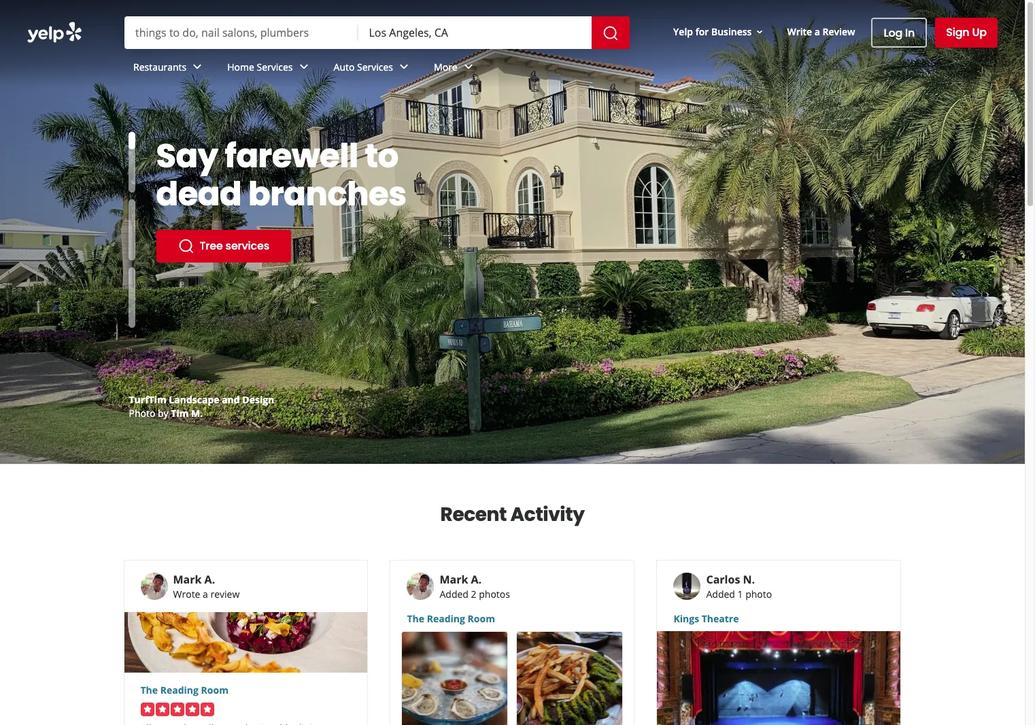 Task type: locate. For each thing, give the bounding box(es) containing it.
24 chevron down v2 image right auto services
[[396, 59, 412, 75]]

1 photo of mark a. image from the left
[[140, 573, 168, 600]]

0 vertical spatial the reading room link
[[407, 612, 618, 626]]

services inside "link"
[[257, 60, 293, 73]]

1 horizontal spatial 24 chevron down v2 image
[[460, 59, 477, 75]]

mark a. link up 2
[[440, 572, 482, 587]]

services right auto
[[357, 60, 393, 73]]

2 added from the left
[[707, 588, 735, 601]]

open photo lightbox image
[[402, 632, 508, 725], [517, 632, 623, 725]]

24 chevron down v2 image right more
[[460, 59, 477, 75]]

mark up the 'wrote'
[[173, 572, 202, 587]]

1 horizontal spatial mark
[[440, 572, 468, 587]]

0 horizontal spatial a
[[203, 588, 208, 601]]

sign up link
[[936, 18, 998, 48]]

sign
[[947, 24, 970, 40]]

0 vertical spatial a
[[815, 25, 820, 38]]

24 chevron down v2 image inside auto services link
[[396, 59, 412, 75]]

review
[[211, 588, 240, 601]]

1 horizontal spatial a
[[815, 25, 820, 38]]

explore banner section banner
[[0, 0, 1025, 464]]

2 a. from the left
[[471, 572, 482, 587]]

1 horizontal spatial services
[[357, 60, 393, 73]]

2 24 chevron down v2 image from the left
[[460, 59, 477, 75]]

wrote
[[173, 588, 200, 601]]

added for carlos
[[707, 588, 735, 601]]

the reading room for rightmost the reading room link
[[407, 612, 495, 625]]

24 chevron down v2 image inside home services "link"
[[296, 59, 312, 75]]

by
[[158, 407, 168, 420]]

1 horizontal spatial the reading room
[[407, 612, 495, 625]]

1 24 chevron down v2 image from the left
[[296, 59, 312, 75]]

a inside 'banner'
[[815, 25, 820, 38]]

photo of mark a. image for mark a. added 2 photos
[[407, 573, 434, 600]]

1 horizontal spatial mark a. link
[[440, 572, 482, 587]]

carlos n. link
[[707, 572, 755, 587]]

a. inside the mark a. added 2 photos
[[471, 572, 482, 587]]

photo of mark a. image for mark a. wrote a review
[[140, 573, 168, 600]]

24 chevron down v2 image for more
[[460, 59, 477, 75]]

None search field
[[0, 0, 1025, 88], [125, 16, 633, 49], [0, 0, 1025, 88], [125, 16, 633, 49]]

1 horizontal spatial none field
[[369, 25, 581, 40]]

services
[[257, 60, 293, 73], [357, 60, 393, 73]]

explore recent activity section section
[[113, 465, 913, 725]]

room up 5 star rating image
[[201, 684, 229, 697]]

a right the 'wrote'
[[203, 588, 208, 601]]

2 services from the left
[[357, 60, 393, 73]]

the reading room link
[[407, 612, 618, 626], [140, 684, 351, 697]]

added
[[440, 588, 469, 601], [707, 588, 735, 601]]

photo of mark a. image
[[140, 573, 168, 600], [407, 573, 434, 600]]

recent
[[441, 501, 507, 528]]

0 horizontal spatial mark
[[173, 572, 202, 587]]

1 horizontal spatial room
[[468, 612, 495, 625]]

yelp
[[674, 25, 693, 38]]

tree services link
[[156, 230, 291, 263]]

up
[[973, 24, 987, 40]]

2 mark from the left
[[440, 572, 468, 587]]

mark inside the mark a. added 2 photos
[[440, 572, 468, 587]]

photo of carlos n. image
[[674, 573, 701, 600]]

2
[[471, 588, 477, 601]]

auto services
[[334, 60, 393, 73]]

1 vertical spatial the
[[140, 684, 158, 697]]

1 horizontal spatial photo of mark a. image
[[407, 573, 434, 600]]

24 chevron down v2 image right restaurants
[[189, 59, 206, 75]]

0 horizontal spatial 24 chevron down v2 image
[[296, 59, 312, 75]]

mark a. link
[[173, 572, 215, 587], [440, 572, 482, 587]]

0 horizontal spatial added
[[440, 588, 469, 601]]

24 chevron down v2 image
[[189, 59, 206, 75], [460, 59, 477, 75]]

none field up home
[[135, 25, 347, 40]]

Find text field
[[135, 25, 347, 40]]

24 chevron down v2 image for restaurants
[[189, 59, 206, 75]]

photo of mark a. image left the 'wrote'
[[140, 573, 168, 600]]

2 24 chevron down v2 image from the left
[[396, 59, 412, 75]]

mark a. link up the 'wrote'
[[173, 572, 215, 587]]

m.
[[191, 407, 203, 420]]

a.
[[205, 572, 215, 587], [471, 572, 482, 587]]

added down carlos
[[707, 588, 735, 601]]

yelp for business button
[[668, 19, 771, 44]]

for
[[696, 25, 709, 38]]

the reading room
[[407, 612, 495, 625], [140, 684, 229, 697]]

mark down recent
[[440, 572, 468, 587]]

and
[[222, 393, 240, 406]]

home services
[[227, 60, 293, 73]]

0 vertical spatial room
[[468, 612, 495, 625]]

24 chevron down v2 image
[[296, 59, 312, 75], [396, 59, 412, 75]]

photo of mark a. image left 2
[[407, 573, 434, 600]]

yelp for business
[[674, 25, 752, 38]]

n.
[[743, 572, 755, 587]]

turftim landscape and design photo by tim m.
[[129, 393, 274, 420]]

a
[[815, 25, 820, 38], [203, 588, 208, 601]]

0 horizontal spatial mark a. link
[[173, 572, 215, 587]]

services
[[226, 238, 269, 254]]

more
[[434, 60, 458, 73]]

the reading room down 2
[[407, 612, 495, 625]]

write
[[787, 25, 812, 38]]

2 open photo lightbox image from the left
[[517, 632, 623, 725]]

a. up review
[[205, 572, 215, 587]]

added inside the mark a. added 2 photos
[[440, 588, 469, 601]]

a. inside mark a. wrote a review
[[205, 572, 215, 587]]

auto
[[334, 60, 355, 73]]

room down 2
[[468, 612, 495, 625]]

a right write
[[815, 25, 820, 38]]

1 horizontal spatial added
[[707, 588, 735, 601]]

0 horizontal spatial the reading room
[[140, 684, 229, 697]]

0 horizontal spatial room
[[201, 684, 229, 697]]

a. for mark a. added 2 photos
[[471, 572, 482, 587]]

mark a. added 2 photos
[[440, 572, 510, 601]]

0 horizontal spatial reading
[[160, 684, 199, 697]]

1 vertical spatial the reading room
[[140, 684, 229, 697]]

0 horizontal spatial services
[[257, 60, 293, 73]]

mark for mark a. added 2 photos
[[440, 572, 468, 587]]

reading down the mark a. added 2 photos
[[427, 612, 465, 625]]

1 a. from the left
[[205, 572, 215, 587]]

0 horizontal spatial photo of mark a. image
[[140, 573, 168, 600]]

1 horizontal spatial a.
[[471, 572, 482, 587]]

to
[[365, 133, 399, 179]]

the
[[407, 612, 425, 625], [140, 684, 158, 697]]

16 chevron down v2 image
[[755, 26, 766, 37]]

0 horizontal spatial the reading room link
[[140, 684, 351, 697]]

log in
[[884, 25, 915, 40]]

5 star rating image
[[140, 703, 214, 716]]

mark inside mark a. wrote a review
[[173, 572, 202, 587]]

services right home
[[257, 60, 293, 73]]

2 none field from the left
[[369, 25, 581, 40]]

branches
[[248, 171, 407, 217]]

business
[[712, 25, 752, 38]]

0 vertical spatial the reading room
[[407, 612, 495, 625]]

1 vertical spatial the reading room link
[[140, 684, 351, 697]]

a. up 2
[[471, 572, 482, 587]]

1 24 chevron down v2 image from the left
[[189, 59, 206, 75]]

1 vertical spatial a
[[203, 588, 208, 601]]

1 mark from the left
[[173, 572, 202, 587]]

log
[[884, 25, 903, 40]]

farewell
[[225, 133, 358, 179]]

1
[[738, 588, 743, 601]]

0 vertical spatial reading
[[427, 612, 465, 625]]

0 horizontal spatial a.
[[205, 572, 215, 587]]

24 chevron down v2 image inside more link
[[460, 59, 477, 75]]

mark a. wrote a review
[[173, 572, 240, 601]]

1 added from the left
[[440, 588, 469, 601]]

2 mark a. link from the left
[[440, 572, 482, 587]]

reading up 5 star rating image
[[160, 684, 199, 697]]

0 vertical spatial the
[[407, 612, 425, 625]]

say
[[156, 133, 218, 179]]

review
[[823, 25, 856, 38]]

0 horizontal spatial none field
[[135, 25, 347, 40]]

24 search v2 image
[[178, 238, 194, 254]]

1 horizontal spatial open photo lightbox image
[[517, 632, 623, 725]]

1 horizontal spatial 24 chevron down v2 image
[[396, 59, 412, 75]]

design
[[242, 393, 274, 406]]

1 mark a. link from the left
[[173, 572, 215, 587]]

mark
[[173, 572, 202, 587], [440, 572, 468, 587]]

none field find
[[135, 25, 347, 40]]

added inside carlos n. added 1 photo
[[707, 588, 735, 601]]

services for home services
[[257, 60, 293, 73]]

24 chevron down v2 image inside restaurants link
[[189, 59, 206, 75]]

2 photo of mark a. image from the left
[[407, 573, 434, 600]]

24 chevron down v2 image left auto
[[296, 59, 312, 75]]

None field
[[135, 25, 347, 40], [369, 25, 581, 40]]

1 none field from the left
[[135, 25, 347, 40]]

a. for mark a. wrote a review
[[205, 572, 215, 587]]

photo
[[129, 407, 155, 420]]

mark a. link for mark a. wrote a review
[[173, 572, 215, 587]]

none field up more link
[[369, 25, 581, 40]]

1 vertical spatial reading
[[160, 684, 199, 697]]

reading
[[427, 612, 465, 625], [160, 684, 199, 697]]

added left 2
[[440, 588, 469, 601]]

room
[[468, 612, 495, 625], [201, 684, 229, 697]]

mark for mark a. wrote a review
[[173, 572, 202, 587]]

1 services from the left
[[257, 60, 293, 73]]

0 horizontal spatial 24 chevron down v2 image
[[189, 59, 206, 75]]

the reading room up 5 star rating image
[[140, 684, 229, 697]]

0 horizontal spatial open photo lightbox image
[[402, 632, 508, 725]]

activity
[[511, 501, 585, 528]]



Task type: describe. For each thing, give the bounding box(es) containing it.
tree
[[200, 238, 223, 254]]

carlos n. added 1 photo
[[707, 572, 772, 601]]

tree services
[[200, 238, 269, 254]]

log in link
[[872, 18, 927, 48]]

photo
[[746, 588, 772, 601]]

search image
[[603, 25, 619, 41]]

tim m. link
[[171, 407, 203, 420]]

a inside mark a. wrote a review
[[203, 588, 208, 601]]

1 horizontal spatial the
[[407, 612, 425, 625]]

kings theatre link
[[674, 612, 885, 626]]

none field near
[[369, 25, 581, 40]]

auto services link
[[323, 49, 423, 88]]

Near text field
[[369, 25, 581, 40]]

1 vertical spatial room
[[201, 684, 229, 697]]

1 horizontal spatial the reading room link
[[407, 612, 618, 626]]

home services link
[[217, 49, 323, 88]]

24 chevron down v2 image for auto services
[[396, 59, 412, 75]]

1 horizontal spatial reading
[[427, 612, 465, 625]]

24 chevron down v2 image for home services
[[296, 59, 312, 75]]

dead
[[156, 171, 242, 217]]

home
[[227, 60, 254, 73]]

the reading room for bottommost the reading room link
[[140, 684, 229, 697]]

in
[[906, 25, 915, 40]]

services for auto services
[[357, 60, 393, 73]]

restaurants
[[133, 60, 187, 73]]

carlos
[[707, 572, 740, 587]]

write a review
[[787, 25, 856, 38]]

tim
[[171, 407, 189, 420]]

restaurants link
[[122, 49, 217, 88]]

theatre
[[702, 612, 739, 625]]

say farewell to dead branches
[[156, 133, 407, 217]]

turftim
[[129, 393, 166, 406]]

write a review link
[[782, 19, 861, 44]]

added for mark
[[440, 588, 469, 601]]

landscape
[[169, 393, 219, 406]]

kings theatre
[[674, 612, 739, 625]]

0 horizontal spatial the
[[140, 684, 158, 697]]

more link
[[423, 49, 488, 88]]

turftim landscape and design link
[[129, 393, 274, 406]]

1 open photo lightbox image from the left
[[402, 632, 508, 725]]

recent activity
[[441, 501, 585, 528]]

sign up
[[947, 24, 987, 40]]

photos
[[479, 588, 510, 601]]

business categories element
[[122, 49, 998, 88]]

kings
[[674, 612, 699, 625]]

mark a. link for mark a. added 2 photos
[[440, 572, 482, 587]]



Task type: vqa. For each thing, say whether or not it's contained in the screenshot.
the bottom this
no



